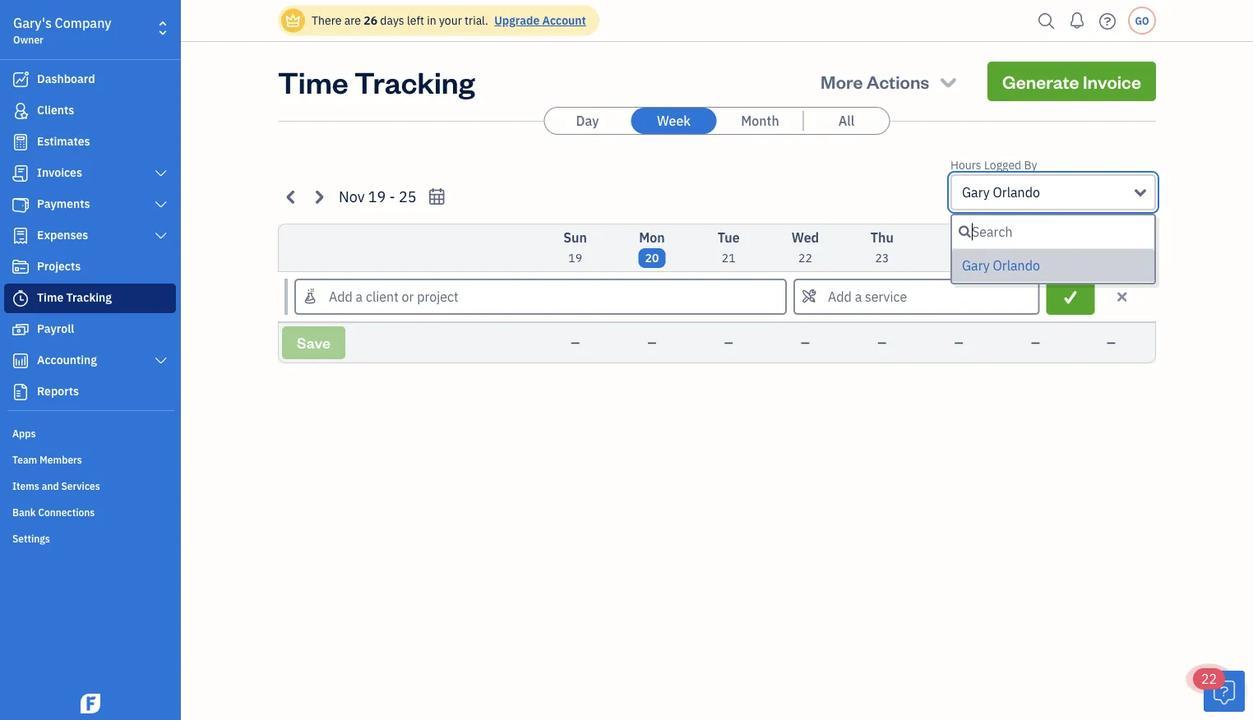 Task type: describe. For each thing, give the bounding box(es) containing it.
24
[[952, 250, 966, 266]]

more actions
[[821, 69, 929, 93]]

projects link
[[4, 252, 176, 282]]

upgrade
[[494, 13, 540, 28]]

22 inside "wed 22"
[[799, 250, 812, 266]]

next week image
[[309, 187, 328, 206]]

gary orlando for gary orlando dropdown button at the right
[[962, 184, 1040, 201]]

previous week image
[[282, 187, 301, 206]]

expenses
[[37, 227, 88, 243]]

2 — from the left
[[648, 335, 657, 350]]

team members
[[12, 453, 82, 466]]

4 — from the left
[[801, 335, 810, 350]]

time tracking inside main element
[[37, 290, 112, 305]]

payment image
[[11, 197, 30, 213]]

8 — from the left
[[1107, 335, 1116, 350]]

gary for gary orlando dropdown button at the right
[[962, 184, 990, 201]]

Add a client or project text field
[[296, 280, 785, 313]]

Add a service text field
[[795, 280, 1038, 313]]

trial.
[[465, 13, 488, 28]]

owner
[[13, 33, 43, 46]]

team
[[12, 453, 37, 466]]

23
[[875, 250, 889, 266]]

invoice
[[1083, 69, 1141, 93]]

accounting link
[[4, 346, 176, 376]]

22 button
[[1193, 669, 1245, 712]]

19 for sun
[[568, 250, 582, 266]]

bank connections
[[12, 506, 95, 519]]

dashboard
[[37, 71, 95, 86]]

actions
[[867, 69, 929, 93]]

settings link
[[4, 525, 176, 550]]

generate invoice button
[[988, 62, 1156, 101]]

projects
[[37, 259, 81, 274]]

by
[[1024, 157, 1037, 173]]

in
[[427, 13, 436, 28]]

tue
[[718, 229, 740, 246]]

apps
[[12, 427, 36, 440]]

21
[[722, 250, 736, 266]]

tue 21
[[718, 229, 740, 266]]

items and services
[[12, 479, 100, 493]]

go to help image
[[1095, 9, 1121, 33]]

expense image
[[11, 228, 30, 244]]

company
[[55, 14, 111, 32]]

more actions button
[[806, 62, 975, 101]]

clients
[[37, 102, 74, 118]]

payroll link
[[4, 315, 176, 345]]

chevron large down image for payments
[[153, 198, 169, 211]]

gary orlando for gary orlando list box
[[962, 257, 1040, 274]]

week
[[657, 112, 691, 130]]

gary for gary orlando list box
[[962, 257, 990, 274]]

chevron large down image for invoices
[[153, 167, 169, 180]]

left
[[407, 13, 424, 28]]

-
[[389, 187, 395, 206]]

wed
[[792, 229, 819, 246]]

estimate image
[[11, 134, 30, 150]]

payments
[[37, 196, 90, 211]]

payroll
[[37, 321, 74, 336]]

0 vertical spatial 25
[[399, 187, 417, 206]]

payments link
[[4, 190, 176, 220]]

bank connections link
[[4, 499, 176, 524]]

bank
[[12, 506, 36, 519]]

chevrondown image
[[937, 70, 960, 93]]

dashboard link
[[4, 65, 176, 95]]

6 — from the left
[[954, 335, 963, 350]]

dashboard image
[[11, 72, 30, 88]]

invoice image
[[11, 165, 30, 182]]

cancel image
[[1115, 287, 1130, 307]]

report image
[[11, 384, 30, 400]]

resource center badge image
[[1204, 671, 1245, 712]]

generate
[[1002, 69, 1079, 93]]

chart image
[[11, 353, 30, 369]]

fri
[[951, 229, 967, 246]]

accounting
[[37, 352, 97, 368]]

wed 22
[[792, 229, 819, 266]]

settings
[[12, 532, 50, 545]]

members
[[40, 453, 82, 466]]

client image
[[11, 103, 30, 119]]

gary orlando list box
[[952, 249, 1155, 283]]

estimates link
[[4, 127, 176, 157]]



Task type: locate. For each thing, give the bounding box(es) containing it.
19 down sun
[[568, 250, 582, 266]]

thu 23
[[871, 229, 894, 266]]

1 horizontal spatial tracking
[[354, 62, 475, 101]]

gary orlando down logged
[[962, 184, 1040, 201]]

1 vertical spatial tracking
[[66, 290, 112, 305]]

project image
[[11, 259, 30, 275]]

all link
[[804, 108, 889, 134]]

nov 19 - 25
[[339, 187, 417, 206]]

upgrade account link
[[491, 13, 586, 28]]

26
[[364, 13, 378, 28]]

nov
[[339, 187, 365, 206]]

tracking down left
[[354, 62, 475, 101]]

orlando down logged
[[993, 184, 1040, 201]]

all
[[839, 112, 855, 130]]

gary inside list box
[[962, 257, 990, 274]]

month
[[741, 112, 779, 130]]

timer image
[[11, 290, 30, 307]]

1 chevron large down image from the top
[[153, 167, 169, 180]]

2 gary orlando from the top
[[962, 257, 1040, 274]]

team members link
[[4, 447, 176, 471]]

items and services link
[[4, 473, 176, 498]]

0 vertical spatial gary orlando
[[962, 184, 1040, 201]]

are
[[344, 13, 361, 28]]

tracking
[[354, 62, 475, 101], [66, 290, 112, 305]]

hours
[[951, 157, 982, 173]]

hours logged by
[[951, 157, 1037, 173]]

2 orlando from the top
[[993, 257, 1040, 274]]

go
[[1135, 14, 1149, 27]]

1 vertical spatial gary orlando
[[962, 257, 1040, 274]]

0 vertical spatial time tracking
[[278, 62, 475, 101]]

22
[[799, 250, 812, 266], [1201, 671, 1217, 688]]

1 horizontal spatial time
[[278, 62, 348, 101]]

1 vertical spatial time tracking
[[37, 290, 112, 305]]

mon 20
[[639, 229, 665, 266]]

logged
[[984, 157, 1022, 173]]

orlando inside list box
[[993, 257, 1040, 274]]

sun
[[564, 229, 587, 246]]

chevron large down image for expenses
[[153, 229, 169, 243]]

0 vertical spatial chevron large down image
[[153, 198, 169, 211]]

chevron large down image inside expenses link
[[153, 229, 169, 243]]

1 horizontal spatial 22
[[1201, 671, 1217, 688]]

time
[[278, 62, 348, 101], [37, 290, 64, 305]]

0 vertical spatial gary
[[962, 184, 990, 201]]

there are 26 days left in your trial. upgrade account
[[312, 13, 586, 28]]

25 link
[[1001, 228, 1071, 268]]

1 vertical spatial time
[[37, 290, 64, 305]]

money image
[[11, 322, 30, 338]]

1 vertical spatial gary
[[962, 257, 990, 274]]

5 — from the left
[[878, 335, 887, 350]]

gary down the hours
[[962, 184, 990, 201]]

chevron large down image inside accounting link
[[153, 354, 169, 368]]

0 horizontal spatial 25
[[399, 187, 417, 206]]

1 horizontal spatial 19
[[568, 250, 582, 266]]

25 down search search box
[[1029, 250, 1043, 266]]

gary orlando down 'fri'
[[962, 257, 1040, 274]]

7 — from the left
[[1031, 335, 1040, 350]]

gary down 'fri'
[[962, 257, 990, 274]]

0 horizontal spatial time
[[37, 290, 64, 305]]

gary inside dropdown button
[[962, 184, 990, 201]]

0 vertical spatial 19
[[368, 187, 386, 206]]

25 right -
[[399, 187, 417, 206]]

20
[[645, 250, 659, 266]]

services
[[61, 479, 100, 493]]

gary
[[962, 184, 990, 201], [962, 257, 990, 274]]

1 vertical spatial orlando
[[993, 257, 1040, 274]]

chevron large down image up payments link
[[153, 167, 169, 180]]

chevron large down image
[[153, 167, 169, 180], [153, 354, 169, 368]]

estimates
[[37, 134, 90, 149]]

chevron large down image up reports link
[[153, 354, 169, 368]]

items
[[12, 479, 39, 493]]

2 chevron large down image from the top
[[153, 229, 169, 243]]

1 vertical spatial 19
[[568, 250, 582, 266]]

orlando
[[993, 184, 1040, 201], [993, 257, 1040, 274]]

time right timer image
[[37, 290, 64, 305]]

gary orlando inside dropdown button
[[962, 184, 1040, 201]]

gary orlando button
[[951, 174, 1156, 211]]

19
[[368, 187, 386, 206], [568, 250, 582, 266]]

tracking down the projects link
[[66, 290, 112, 305]]

generate invoice
[[1002, 69, 1141, 93]]

expenses link
[[4, 221, 176, 251]]

mon
[[639, 229, 665, 246]]

2 chevron large down image from the top
[[153, 354, 169, 368]]

time tracking down 26 at the top left of the page
[[278, 62, 475, 101]]

1 — from the left
[[571, 335, 580, 350]]

reports link
[[4, 377, 176, 407]]

account
[[542, 13, 586, 28]]

1 horizontal spatial 25
[[1029, 250, 1043, 266]]

time down there at the top left of page
[[278, 62, 348, 101]]

0 horizontal spatial 19
[[368, 187, 386, 206]]

19 left -
[[368, 187, 386, 206]]

invoices
[[37, 165, 82, 180]]

0 vertical spatial 22
[[799, 250, 812, 266]]

1 chevron large down image from the top
[[153, 198, 169, 211]]

1 orlando from the top
[[993, 184, 1040, 201]]

tracking inside main element
[[66, 290, 112, 305]]

25
[[399, 187, 417, 206], [1029, 250, 1043, 266]]

notifications image
[[1064, 4, 1090, 37]]

0 vertical spatial time
[[278, 62, 348, 101]]

time tracking down the projects link
[[37, 290, 112, 305]]

2 gary from the top
[[962, 257, 990, 274]]

3 — from the left
[[724, 335, 733, 350]]

Search search field
[[952, 222, 1155, 242]]

chevron large down image down payments link
[[153, 229, 169, 243]]

1 vertical spatial 22
[[1201, 671, 1217, 688]]

time tracking
[[278, 62, 475, 101], [37, 290, 112, 305]]

go button
[[1128, 7, 1156, 35]]

choose a date image
[[427, 187, 446, 206]]

orlando down search search box
[[993, 257, 1040, 274]]

22 inside "dropdown button"
[[1201, 671, 1217, 688]]

1 horizontal spatial time tracking
[[278, 62, 475, 101]]

0 vertical spatial tracking
[[354, 62, 475, 101]]

fri 24
[[951, 229, 967, 266]]

days
[[380, 13, 404, 28]]

time inside main element
[[37, 290, 64, 305]]

connections
[[38, 506, 95, 519]]

freshbooks image
[[77, 694, 104, 714]]

thu
[[871, 229, 894, 246]]

0 vertical spatial orlando
[[993, 184, 1040, 201]]

search image
[[1034, 9, 1060, 33]]

there
[[312, 13, 342, 28]]

month link
[[718, 108, 803, 134]]

1 gary orlando from the top
[[962, 184, 1040, 201]]

19 inside sun 19
[[568, 250, 582, 266]]

0 vertical spatial chevron large down image
[[153, 167, 169, 180]]

apps link
[[4, 420, 176, 445]]

0 horizontal spatial time tracking
[[37, 290, 112, 305]]

main element
[[0, 0, 222, 720]]

orlando inside dropdown button
[[993, 184, 1040, 201]]

more
[[821, 69, 863, 93]]

chevron large down image inside payments link
[[153, 198, 169, 211]]

19 for nov
[[368, 187, 386, 206]]

time tracking link
[[4, 284, 176, 313]]

week link
[[631, 108, 717, 134]]

chevron large down image inside invoices link
[[153, 167, 169, 180]]

chevron large down image down invoices link in the top of the page
[[153, 198, 169, 211]]

chevron large down image for accounting
[[153, 354, 169, 368]]

1 vertical spatial chevron large down image
[[153, 229, 169, 243]]

gary's
[[13, 14, 52, 32]]

and
[[42, 479, 59, 493]]

0 horizontal spatial 22
[[799, 250, 812, 266]]

1 vertical spatial chevron large down image
[[153, 354, 169, 368]]

orlando for gary orlando dropdown button at the right
[[993, 184, 1040, 201]]

invoices link
[[4, 159, 176, 188]]

1 vertical spatial 25
[[1029, 250, 1043, 266]]

gary orlando
[[962, 184, 1040, 201], [962, 257, 1040, 274]]

crown image
[[285, 12, 302, 29]]

day
[[576, 112, 599, 130]]

gary's company owner
[[13, 14, 111, 46]]

chevron large down image
[[153, 198, 169, 211], [153, 229, 169, 243]]

sun 19
[[564, 229, 587, 266]]

your
[[439, 13, 462, 28]]

clients link
[[4, 96, 176, 126]]

reports
[[37, 384, 79, 399]]

0 horizontal spatial tracking
[[66, 290, 112, 305]]

1 gary from the top
[[962, 184, 990, 201]]

—
[[571, 335, 580, 350], [648, 335, 657, 350], [724, 335, 733, 350], [801, 335, 810, 350], [878, 335, 887, 350], [954, 335, 963, 350], [1031, 335, 1040, 350], [1107, 335, 1116, 350]]

gary orlando inside list box
[[962, 257, 1040, 274]]

day link
[[545, 108, 630, 134]]

save row image
[[1061, 288, 1080, 305]]

orlando for gary orlando list box
[[993, 257, 1040, 274]]



Task type: vqa. For each thing, say whether or not it's contained in the screenshot.
Wed
yes



